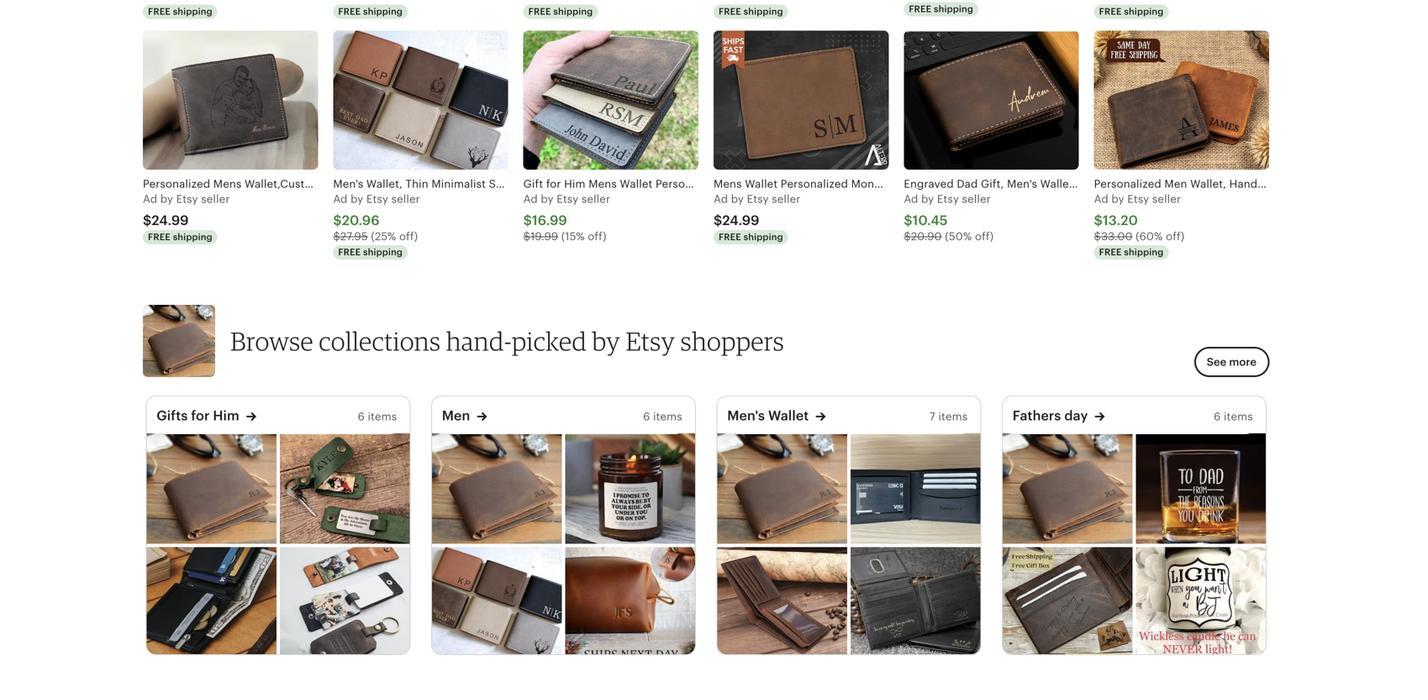 Task type: describe. For each thing, give the bounding box(es) containing it.
picked
[[512, 326, 587, 357]]

13.20
[[1103, 213, 1138, 228]]

2 items from the left
[[653, 411, 683, 423]]

perfect leather rfid wallet christmas engraved genuine leather wallet anniversary gift for him husband boyfriend men father dad son friend image
[[717, 548, 847, 659]]

6 for men
[[643, 411, 650, 423]]

1 y from the left
[[167, 193, 173, 206]]

20.96
[[342, 213, 380, 228]]

(50%
[[945, 230, 972, 243]]

a for (15%
[[524, 193, 531, 206]]

d for (60%
[[1102, 193, 1109, 206]]

b for (50%
[[922, 193, 929, 206]]

6 for fathers day
[[1214, 411, 1221, 423]]

items for fathers
[[1224, 411, 1253, 423]]

y for (50%
[[928, 193, 934, 206]]

2 free shipping from the left
[[338, 6, 403, 17]]

1 free shipping link from the left
[[143, 0, 318, 21]]

men
[[442, 409, 470, 424]]

4 free shipping from the left
[[719, 6, 783, 17]]

1 d from the left
[[150, 193, 157, 206]]

leather wallet, personalized wallet, engraved wallet, gift for him, mens wallet, gift for boyfriend, gift for dad, wallet for son, rfid image
[[851, 548, 981, 659]]

off) for 20.96
[[399, 230, 418, 243]]

(15%
[[561, 230, 585, 243]]

d for (25%
[[341, 193, 348, 206]]

a d b y etsy seller $ 10.45 $ 20.90 (50% off)
[[904, 193, 994, 243]]

personalized leather wallet, personalized wallet, personalized wallet for men, personalized mens wallet, leather wallet, mens leather wallet image
[[147, 548, 276, 659]]

3 free shipping from the left
[[529, 6, 593, 17]]

personalized leather mens wallet, christmas gift for boyfriend, him, husband, father, dad, handwriting engraved custom anniversary wallet image for men
[[432, 434, 562, 545]]

personalized leather mens wallet, christmas gift for boyfriend, him, husband, father, dad, handwriting engraved custom anniversary wallet image for men's wallet
[[717, 434, 847, 545]]

personalized leather mens wallet, christmas gift for boyfriend, him, husband, father, dad, handwriting engraved custom anniversary wallet image for gifts for him
[[147, 434, 276, 545]]

no wick light when you want a bj  hand poured  soy candle gag gift joke candle boyfriend husband fiancé image
[[1136, 548, 1266, 659]]

1 vertical spatial men's wallet, thin minimalist style wallet, personalized wallet, gift for him, groomsman gift, husband gift, gift for him, engraved wallet image
[[432, 548, 562, 659]]

gifts
[[157, 409, 188, 424]]

handwriting wallet,christmas gift,personalized wallet men,leather wallet for men,handwriting gift for him,engraved wallet image
[[1003, 548, 1133, 659]]

see more
[[1207, 356, 1257, 369]]

y for (60%
[[1119, 193, 1125, 206]]

etsy inside a d b y etsy seller $ 10.45 $ 20.90 (50% off)
[[937, 193, 959, 206]]

seller for (25%
[[391, 193, 420, 206]]

33.00
[[1102, 230, 1133, 243]]

10.45
[[913, 213, 948, 228]]

fathers day
[[1013, 409, 1088, 424]]

2 free shipping link from the left
[[333, 0, 508, 21]]

wallet
[[769, 409, 809, 424]]

24.99 for "mens wallet personalized monogram bifold leather wallet engraved initials minimalist wallet for him fathers day gift for dad free shipping" image
[[723, 213, 760, 228]]

4 d from the left
[[721, 193, 728, 206]]

mini photo album keychain anniversary 1 2 5 10 20 and personalized christmas gift for him leather boyfriend dad groom couples photo keychain image
[[280, 548, 410, 659]]

fathers
[[1013, 409, 1061, 424]]

a for (60%
[[1094, 193, 1102, 206]]

browse collections hand-picked by etsy shoppers
[[230, 326, 785, 357]]

personalized mens wallet,custom engraved picture and text pu leather wallet,memory anniversary gifts for him,for dad,christmas gift father image
[[143, 31, 318, 170]]

off) for 13.20
[[1166, 230, 1185, 243]]

by
[[592, 326, 621, 357]]

ships next day - personalized groomsmen gift mens dopp kit father gift for mens gift for him leather toiletry bag groomsman gift image
[[565, 548, 695, 659]]

1 b from the left
[[160, 193, 167, 206]]

a d b y etsy seller $ 24.99 free shipping for "mens wallet personalized monogram bifold leather wallet engraved initials minimalist wallet for him fathers day gift for dad free shipping" image
[[714, 193, 801, 242]]

6 for gifts for him
[[358, 411, 365, 423]]

16.99
[[532, 213, 567, 228]]

a d b y etsy seller $ 16.99 $ 19.99 (15% off)
[[524, 193, 611, 243]]

off) for 10.45
[[975, 230, 994, 243]]

him
[[213, 409, 240, 424]]

7
[[930, 411, 936, 423]]

men's wallet
[[728, 409, 809, 424]]

to dad from the reasons you drink whiskey glass funny gift for dad image
[[1136, 434, 1266, 545]]



Task type: vqa. For each thing, say whether or not it's contained in the screenshot.
6th seller
yes



Task type: locate. For each thing, give the bounding box(es) containing it.
1 6 items from the left
[[358, 411, 397, 423]]

1 personalized leather mens wallet, christmas gift for boyfriend, him, husband, father, dad, handwriting engraved custom anniversary wallet image from the left
[[147, 434, 276, 545]]

off) inside a d b y etsy seller $ 20.96 $ 27.95 (25% off) free shipping
[[399, 230, 418, 243]]

browse
[[230, 326, 314, 357]]

4 b from the left
[[731, 193, 738, 206]]

a inside a d b y etsy seller $ 20.96 $ 27.95 (25% off) free shipping
[[333, 193, 341, 206]]

hand-
[[446, 326, 512, 357]]

shipping inside the a d b y etsy seller $ 13.20 $ 33.00 (60% off) free shipping
[[1124, 247, 1164, 258]]

0 horizontal spatial 24.99
[[152, 213, 189, 228]]

3 y from the left
[[548, 193, 554, 206]]

1 a from the left
[[143, 193, 151, 206]]

20.90
[[911, 230, 942, 243]]

b for (15%
[[541, 193, 548, 206]]

6 items
[[358, 411, 397, 423], [643, 411, 683, 423], [1214, 411, 1253, 423]]

a inside a d b y etsy seller $ 10.45 $ 20.90 (50% off)
[[904, 193, 912, 206]]

3 free shipping link from the left
[[524, 0, 699, 21]]

seller for (50%
[[962, 193, 991, 206]]

2 d from the left
[[341, 193, 348, 206]]

2 y from the left
[[358, 193, 364, 206]]

2 personalized leather mens wallet, christmas gift for boyfriend, him, husband, father, dad, handwriting engraved custom anniversary wallet image from the left
[[432, 434, 562, 545]]

4 personalized leather mens wallet, christmas gift for boyfriend, him, husband, father, dad, handwriting engraved custom anniversary wallet image from the left
[[1003, 434, 1133, 545]]

7 items
[[930, 411, 968, 423]]

2 horizontal spatial 6
[[1214, 411, 1221, 423]]

personalized leather mens wallet, christmas gift for boyfriend, him, husband, father, dad, handwriting engraved custom anniversary wallet image down men
[[432, 434, 562, 545]]

personalized leather mens wallet, christmas gift for boyfriend, him, husband, father, dad, handwriting engraved custom anniversary wallet image down wallet
[[717, 434, 847, 545]]

seller inside the a d b y etsy seller $ 13.20 $ 33.00 (60% off) free shipping
[[1153, 193, 1181, 206]]

5 a from the left
[[904, 193, 912, 206]]

off) right (60% at the top right
[[1166, 230, 1185, 243]]

2 b from the left
[[351, 193, 358, 206]]

a for (50%
[[904, 193, 912, 206]]

5 y from the left
[[928, 193, 934, 206]]

men's
[[728, 409, 765, 424]]

a d b y etsy seller $ 24.99 free shipping for personalized mens wallet,custom engraved picture and text pu leather wallet,memory anniversary gifts for him,for dad,christmas gift father
[[143, 193, 230, 242]]

seller inside a d b y etsy seller $ 10.45 $ 20.90 (50% off)
[[962, 193, 991, 206]]

1 horizontal spatial 6
[[643, 411, 650, 423]]

2 a d b y etsy seller $ 24.99 free shipping from the left
[[714, 193, 801, 242]]

27.95
[[340, 230, 368, 243]]

d for (15%
[[531, 193, 538, 206]]

collections
[[319, 326, 441, 357]]

0 horizontal spatial a d b y etsy seller $ 24.99 free shipping
[[143, 193, 230, 242]]

6 free shipping link from the left
[[1094, 0, 1270, 21]]

y inside a d b y etsy seller $ 20.96 $ 27.95 (25% off) free shipping
[[358, 193, 364, 206]]

off) right (50%
[[975, 230, 994, 243]]

y for (25%
[[358, 193, 364, 206]]

4 items from the left
[[1224, 411, 1253, 423]]

4 off) from the left
[[1166, 230, 1185, 243]]

2 horizontal spatial 6 items
[[1214, 411, 1253, 423]]

(60%
[[1136, 230, 1163, 243]]

d inside a d b y etsy seller $ 10.45 $ 20.90 (50% off)
[[911, 193, 919, 206]]

free shipping
[[148, 6, 213, 17], [338, 6, 403, 17], [529, 6, 593, 17], [719, 6, 783, 17]]

personalized leather mens wallet, christmas gift for boyfriend, him, husband, father, dad, handwriting engraved custom anniversary wallet image
[[147, 434, 276, 545], [432, 434, 562, 545], [717, 434, 847, 545], [1003, 434, 1133, 545]]

a d b y etsy seller $ 13.20 $ 33.00 (60% off) free shipping
[[1094, 193, 1185, 258]]

seller for (60%
[[1153, 193, 1181, 206]]

d
[[150, 193, 157, 206], [341, 193, 348, 206], [531, 193, 538, 206], [721, 193, 728, 206], [911, 193, 919, 206], [1102, 193, 1109, 206]]

items right the 7 at the right
[[939, 411, 968, 423]]

6
[[358, 411, 365, 423], [643, 411, 650, 423], [1214, 411, 1221, 423]]

personalized leather mens wallet, christmas gift for boyfriend, him, husband, father, dad, handwriting engraved custom anniversary wallet image down for
[[147, 434, 276, 545]]

a d b y etsy seller $ 20.96 $ 27.95 (25% off) free shipping
[[333, 193, 420, 258]]

free shipping free shipping
[[909, 4, 1164, 17]]

3 6 items from the left
[[1214, 411, 1253, 423]]

etsy inside a d b y etsy seller $ 20.96 $ 27.95 (25% off) free shipping
[[367, 193, 388, 206]]

b
[[160, 193, 167, 206], [351, 193, 358, 206], [541, 193, 548, 206], [731, 193, 738, 206], [922, 193, 929, 206], [1112, 193, 1119, 206]]

leather keychain with photo,  personalized leather photo keychain, engraved keychains with picture, keychain for men image
[[280, 434, 410, 545]]

6 b from the left
[[1112, 193, 1119, 206]]

a for (25%
[[333, 193, 341, 206]]

1 horizontal spatial a d b y etsy seller $ 24.99 free shipping
[[714, 193, 801, 242]]

items for men's
[[939, 411, 968, 423]]

more
[[1230, 356, 1257, 369]]

6 items for gifts for him
[[358, 411, 397, 423]]

4 y from the left
[[738, 193, 744, 206]]

6 items for fathers day
[[1214, 411, 1253, 423]]

6 up leather keychain with photo,  personalized leather photo keychain, engraved keychains with picture, keychain for men
[[358, 411, 365, 423]]

6 items for men
[[643, 411, 683, 423]]

off) inside a d b y etsy seller $ 10.45 $ 20.90 (50% off)
[[975, 230, 994, 243]]

5 free shipping link from the left
[[904, 0, 1079, 19]]

free inside the a d b y etsy seller $ 13.20 $ 33.00 (60% off) free shipping
[[1099, 247, 1122, 258]]

personalized men wallet, handwriting wallet, leather mens wallet, engraved wallet, custom leather gift, gift for him, christmas gift for him image
[[1094, 31, 1270, 170]]

items
[[368, 411, 397, 423], [653, 411, 683, 423], [939, 411, 968, 423], [1224, 411, 1253, 423]]

free shipping link
[[143, 0, 318, 21], [333, 0, 508, 21], [524, 0, 699, 21], [714, 0, 889, 21], [904, 0, 1079, 19], [1094, 0, 1270, 21]]

free inside a d b y etsy seller $ 20.96 $ 27.95 (25% off) free shipping
[[338, 247, 361, 258]]

engraved dad gift, men's wallet, custom monogrammed wallet, personalized wallet, engraved wallet, gift for him, groomsman gift image
[[904, 31, 1079, 170]]

(25%
[[371, 230, 396, 243]]

3 personalized leather mens wallet, christmas gift for boyfriend, him, husband, father, dad, handwriting engraved custom anniversary wallet image from the left
[[717, 434, 847, 545]]

3 6 from the left
[[1214, 411, 1221, 423]]

boyfriend gift candle, anniversary gift husband, birthday gift for him, anniversary gift for him, boyfriend, birthday gift image
[[565, 434, 695, 545]]

shipping
[[934, 4, 974, 14], [173, 6, 213, 17], [363, 6, 403, 17], [554, 6, 593, 17], [744, 6, 783, 17], [1124, 6, 1164, 17], [173, 232, 213, 242], [744, 232, 783, 242], [363, 247, 403, 258], [1124, 247, 1164, 258]]

24.99
[[152, 213, 189, 228], [723, 213, 760, 228]]

b inside the a d b y etsy seller $ 13.20 $ 33.00 (60% off) free shipping
[[1112, 193, 1119, 206]]

off) right (25%
[[399, 230, 418, 243]]

seller inside a d b y etsy seller $ 20.96 $ 27.95 (25% off) free shipping
[[391, 193, 420, 206]]

y
[[167, 193, 173, 206], [358, 193, 364, 206], [548, 193, 554, 206], [738, 193, 744, 206], [928, 193, 934, 206], [1119, 193, 1125, 206]]

seller inside a d b y etsy seller $ 16.99 $ 19.99 (15% off)
[[582, 193, 611, 206]]

free
[[909, 4, 932, 14], [148, 6, 171, 17], [338, 6, 361, 17], [529, 6, 551, 17], [719, 6, 742, 17], [1099, 6, 1122, 17], [148, 232, 171, 242], [719, 232, 742, 242], [338, 247, 361, 258], [1099, 247, 1122, 258]]

see
[[1207, 356, 1227, 369]]

1 seller from the left
[[201, 193, 230, 206]]

6 up boyfriend gift candle, anniversary gift husband, birthday gift for him, anniversary gift for him, boyfriend, birthday gift image
[[643, 411, 650, 423]]

mens wallet personalized monogram bifold leather wallet engraved initials minimalist wallet for him fathers day gift for dad free shipping image
[[714, 31, 889, 170]]

off)
[[399, 230, 418, 243], [588, 230, 607, 243], [975, 230, 994, 243], [1166, 230, 1185, 243]]

off) inside the a d b y etsy seller $ 13.20 $ 33.00 (60% off) free shipping
[[1166, 230, 1185, 243]]

5 d from the left
[[911, 193, 919, 206]]

d inside a d b y etsy seller $ 20.96 $ 27.95 (25% off) free shipping
[[341, 193, 348, 206]]

day
[[1065, 409, 1088, 424]]

2 off) from the left
[[588, 230, 607, 243]]

1 24.99 from the left
[[152, 213, 189, 228]]

2 24.99 from the left
[[723, 213, 760, 228]]

0 vertical spatial men's wallet, thin minimalist style wallet, personalized wallet, gift for him, groomsman gift, husband gift, gift for him, engraved wallet image
[[333, 31, 508, 170]]

1 6 from the left
[[358, 411, 365, 423]]

off) for 16.99
[[588, 230, 607, 243]]

3 off) from the left
[[975, 230, 994, 243]]

5 seller from the left
[[962, 193, 991, 206]]

6 down see
[[1214, 411, 1221, 423]]

4 free shipping link from the left
[[714, 0, 889, 21]]

b inside a d b y etsy seller $ 20.96 $ 27.95 (25% off) free shipping
[[351, 193, 358, 206]]

y inside a d b y etsy seller $ 16.99 $ 19.99 (15% off)
[[548, 193, 554, 206]]

4 a from the left
[[714, 193, 721, 206]]

personalized leather mens wallet, christmas gift for boyfriend, him, husband, father, dad, handwriting engraved custom anniversary wallet image for fathers day
[[1003, 434, 1133, 545]]

3 seller from the left
[[582, 193, 611, 206]]

b inside a d b y etsy seller $ 16.99 $ 19.99 (15% off)
[[541, 193, 548, 206]]

see more link
[[1195, 347, 1270, 378]]

etsy inside a d b y etsy seller $ 16.99 $ 19.99 (15% off)
[[557, 193, 579, 206]]

gifts for him
[[157, 409, 240, 424]]

4 seller from the left
[[772, 193, 801, 206]]

6 a from the left
[[1094, 193, 1102, 206]]

0 horizontal spatial 6
[[358, 411, 365, 423]]

shipping inside a d b y etsy seller $ 20.96 $ 27.95 (25% off) free shipping
[[363, 247, 403, 258]]

$
[[143, 213, 152, 228], [333, 213, 342, 228], [524, 213, 532, 228], [714, 213, 723, 228], [904, 213, 913, 228], [1094, 213, 1103, 228], [333, 230, 340, 243], [524, 230, 531, 243], [904, 230, 911, 243], [1094, 230, 1102, 243]]

personalized leather mens wallet, christmas gift for boyfriend, him, husband, father, dad, handwriting engraved custom anniversary wallet image down the day
[[1003, 434, 1133, 545]]

2 seller from the left
[[391, 193, 420, 206]]

1 free shipping from the left
[[148, 6, 213, 17]]

24.99 for personalized mens wallet,custom engraved picture and text pu leather wallet,memory anniversary gifts for him,for dad,christmas gift father
[[152, 213, 189, 228]]

b for (25%
[[351, 193, 358, 206]]

3 d from the left
[[531, 193, 538, 206]]

off) inside a d b y etsy seller $ 16.99 $ 19.99 (15% off)
[[588, 230, 607, 243]]

seller for (15%
[[582, 193, 611, 206]]

seller
[[201, 193, 230, 206], [391, 193, 420, 206], [582, 193, 611, 206], [772, 193, 801, 206], [962, 193, 991, 206], [1153, 193, 1181, 206]]

a inside a d b y etsy seller $ 16.99 $ 19.99 (15% off)
[[524, 193, 531, 206]]

off) right (15%
[[588, 230, 607, 243]]

y inside a d b y etsy seller $ 10.45 $ 20.90 (50% off)
[[928, 193, 934, 206]]

b inside a d b y etsy seller $ 10.45 $ 20.90 (50% off)
[[922, 193, 929, 206]]

men's wallet, thin minimalist style wallet, personalized wallet, gift for him, groomsman gift, husband gift, gift for him, engraved wallet image
[[333, 31, 508, 170], [432, 548, 562, 659]]

6 items up boyfriend gift candle, anniversary gift husband, birthday gift for him, anniversary gift for him, boyfriend, birthday gift image
[[643, 411, 683, 423]]

5 b from the left
[[922, 193, 929, 206]]

0 horizontal spatial 6 items
[[358, 411, 397, 423]]

items for gifts
[[368, 411, 397, 423]]

6 items down see more link
[[1214, 411, 1253, 423]]

1 horizontal spatial 24.99
[[723, 213, 760, 228]]

1 items from the left
[[368, 411, 397, 423]]

a d b y etsy seller $ 24.99 free shipping
[[143, 193, 230, 242], [714, 193, 801, 242]]

b for (60%
[[1112, 193, 1119, 206]]

shoppers
[[681, 326, 785, 357]]

a inside the a d b y etsy seller $ 13.20 $ 33.00 (60% off) free shipping
[[1094, 193, 1102, 206]]

etsy
[[176, 193, 198, 206], [367, 193, 388, 206], [557, 193, 579, 206], [747, 193, 769, 206], [937, 193, 959, 206], [1128, 193, 1150, 206], [626, 326, 675, 357]]

6 y from the left
[[1119, 193, 1125, 206]]

1 a d b y etsy seller $ 24.99 free shipping from the left
[[143, 193, 230, 242]]

6 items down collections
[[358, 411, 397, 423]]

gift for him mens wallet personalized wallet leather wallet engraved wallet boyfriend gift for men leather wallet monogrammed wallet men image
[[524, 31, 699, 170]]

2 6 items from the left
[[643, 411, 683, 423]]

y inside the a d b y etsy seller $ 13.20 $ 33.00 (60% off) free shipping
[[1119, 193, 1125, 206]]

19.99
[[531, 230, 558, 243]]

d inside the a d b y etsy seller $ 13.20 $ 33.00 (60% off) free shipping
[[1102, 193, 1109, 206]]

2 6 from the left
[[643, 411, 650, 423]]

etsy inside the a d b y etsy seller $ 13.20 $ 33.00 (60% off) free shipping
[[1128, 193, 1150, 206]]

for
[[191, 409, 210, 424]]

3 b from the left
[[541, 193, 548, 206]]

items left the men's
[[653, 411, 683, 423]]

items down more
[[1224, 411, 1253, 423]]

items left men
[[368, 411, 397, 423]]

2 a from the left
[[333, 193, 341, 206]]

6 seller from the left
[[1153, 193, 1181, 206]]

d for (50%
[[911, 193, 919, 206]]

a
[[143, 193, 151, 206], [333, 193, 341, 206], [524, 193, 531, 206], [714, 193, 721, 206], [904, 193, 912, 206], [1094, 193, 1102, 206]]

y for (15%
[[548, 193, 554, 206]]

6 d from the left
[[1102, 193, 1109, 206]]

d inside a d b y etsy seller $ 16.99 $ 19.99 (15% off)
[[531, 193, 538, 206]]

1 off) from the left
[[399, 230, 418, 243]]

3 items from the left
[[939, 411, 968, 423]]

3 a from the left
[[524, 193, 531, 206]]

1 horizontal spatial 6 items
[[643, 411, 683, 423]]

personalized leather men's wallet, handwriting custom slim wallet, gift for him/husband/dad/son/boyfriend/ anniversary /birthday/christmas image
[[851, 434, 981, 545]]



